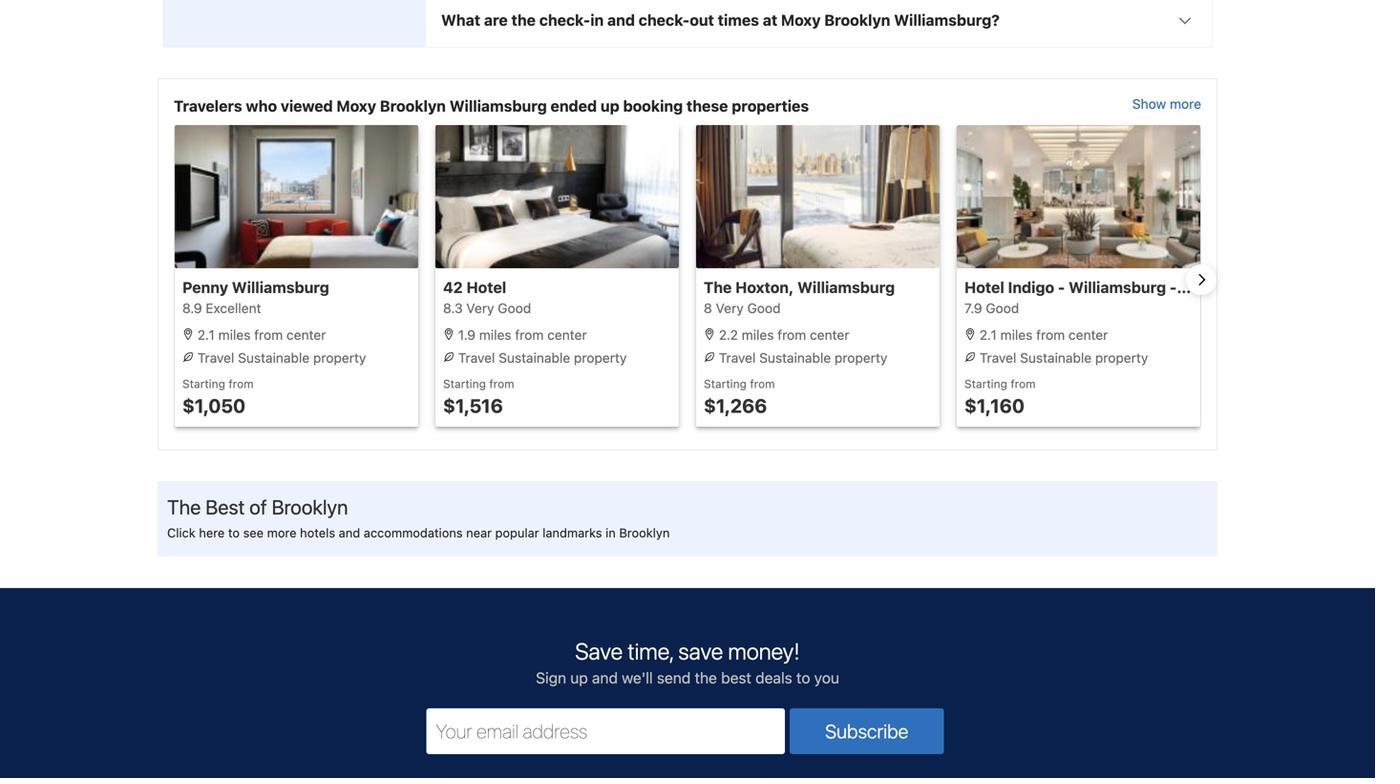 Task type: describe. For each thing, give the bounding box(es) containing it.
show more link
[[1132, 95, 1201, 118]]

show more
[[1132, 96, 1201, 112]]

subscribe button
[[790, 709, 944, 754]]

and inside dropdown button
[[607, 11, 635, 29]]

$1,516
[[443, 394, 503, 417]]

1 check- from the left
[[539, 11, 590, 29]]

sign
[[536, 669, 566, 687]]

from inside starting from $1,266
[[750, 377, 775, 391]]

good inside the hoxton, williamsburg 8 very good
[[747, 300, 781, 316]]

travel sustainable property for $1,160
[[976, 350, 1148, 366]]

travelers
[[174, 97, 242, 115]]

7.9 good
[[964, 300, 1019, 316]]

best
[[206, 495, 245, 519]]

travel sustainable property for $1,050
[[194, 350, 366, 366]]

are
[[484, 11, 508, 29]]

the for the best of brooklyn
[[167, 495, 201, 519]]

here
[[199, 526, 225, 540]]

booking
[[623, 97, 683, 115]]

what are the check-in and check-out times at moxy brooklyn williamsburg?
[[441, 11, 1000, 29]]

8.9 excellent
[[182, 300, 261, 316]]

up inside save time, save money! sign up and we'll send the best deals to you
[[570, 669, 588, 687]]

$1,266
[[704, 394, 767, 417]]

times
[[718, 11, 759, 29]]

travel sustainable property for $1,266
[[715, 350, 887, 366]]

williamsburg inside the hotel indigo - williamsburg - brooklyn, an ihg hotel 7.9 good
[[1069, 278, 1166, 297]]

moxy inside dropdown button
[[781, 11, 821, 29]]

you
[[814, 669, 839, 687]]

travel for $1,160
[[980, 350, 1016, 366]]

2.1 for $1,050
[[197, 327, 215, 343]]

best
[[721, 669, 751, 687]]

hotel indigo - williamsburg - brooklyn, an ihg hotel 7.9 good
[[964, 278, 1348, 316]]

travel for $1,516
[[458, 350, 495, 366]]

hoxton,
[[735, 278, 794, 297]]

property for $1,266
[[835, 350, 887, 366]]

property for $1,160
[[1095, 350, 1148, 366]]

travel for $1,050
[[197, 350, 234, 366]]

williamsburg?
[[894, 11, 1000, 29]]

property for $1,050
[[313, 350, 366, 366]]

show
[[1132, 96, 1166, 112]]

subscribe
[[825, 720, 908, 743]]

the hoxton, williamsburg 8 very good
[[704, 278, 895, 316]]

money!
[[728, 638, 800, 665]]

who
[[246, 97, 277, 115]]

sustainable for $1,266
[[759, 350, 831, 366]]

what
[[441, 11, 480, 29]]

the for the hoxton, williamsburg
[[704, 278, 732, 297]]

sustainable for $1,160
[[1020, 350, 1092, 366]]

$1,160
[[964, 394, 1025, 417]]

2 check- from the left
[[639, 11, 690, 29]]

starting for $1,516
[[443, 377, 486, 391]]

2.1 miles from center for $1,050
[[194, 327, 326, 343]]

8.3 very
[[443, 300, 494, 316]]

travel sustainable property for $1,516
[[455, 350, 627, 366]]

center for $1,266
[[810, 327, 849, 343]]

of
[[249, 495, 267, 519]]

at
[[763, 11, 777, 29]]

starting for $1,050
[[182, 377, 225, 391]]

save
[[575, 638, 623, 665]]

2 - from the left
[[1170, 278, 1177, 297]]

save
[[678, 638, 723, 665]]

penny williamsburg 8.9 excellent
[[182, 278, 329, 316]]

42
[[443, 278, 463, 297]]

42 hotel 8.3 very good
[[443, 278, 531, 316]]

from down the penny williamsburg 8.9 excellent
[[254, 327, 283, 343]]

popular
[[495, 526, 539, 540]]

starting from $1,160
[[964, 377, 1036, 417]]

see
[[243, 526, 264, 540]]

region containing $1,050
[[159, 125, 1348, 435]]



Task type: locate. For each thing, give the bounding box(es) containing it.
2 property from the left
[[574, 350, 627, 366]]

from up $1,266
[[750, 377, 775, 391]]

from up $1,050
[[229, 377, 254, 391]]

up right "ended"
[[601, 97, 619, 115]]

travel down 2.2 on the top
[[719, 350, 756, 366]]

williamsburg up 8.9 excellent
[[232, 278, 329, 297]]

starting up $1,050
[[182, 377, 225, 391]]

1 vertical spatial and
[[339, 526, 360, 540]]

1 vertical spatial up
[[570, 669, 588, 687]]

starting up $1,516
[[443, 377, 486, 391]]

from inside starting from $1,160
[[1011, 377, 1036, 391]]

starting for $1,266
[[704, 377, 747, 391]]

ended
[[551, 97, 597, 115]]

and down save
[[592, 669, 618, 687]]

region
[[159, 125, 1348, 435]]

0 horizontal spatial -
[[1058, 278, 1065, 297]]

3 travel from the left
[[719, 350, 756, 366]]

property
[[313, 350, 366, 366], [574, 350, 627, 366], [835, 350, 887, 366], [1095, 350, 1148, 366]]

and
[[607, 11, 635, 29], [339, 526, 360, 540], [592, 669, 618, 687]]

from up $1,160
[[1011, 377, 1036, 391]]

deals
[[755, 669, 792, 687]]

from down 42 hotel 8.3 very good
[[515, 327, 544, 343]]

williamsburg left "ended"
[[450, 97, 547, 115]]

1 horizontal spatial more
[[1170, 96, 1201, 112]]

hotel right 'ihg'
[[1308, 278, 1348, 297]]

4 center from the left
[[1069, 327, 1108, 343]]

2 hotel from the left
[[964, 278, 1004, 297]]

0 horizontal spatial more
[[267, 526, 296, 540]]

1 horizontal spatial the
[[695, 669, 717, 687]]

0 vertical spatial and
[[607, 11, 635, 29]]

4 starting from the left
[[964, 377, 1007, 391]]

-
[[1058, 278, 1065, 297], [1170, 278, 1177, 297]]

0 horizontal spatial check-
[[539, 11, 590, 29]]

check- left times
[[639, 11, 690, 29]]

4 sustainable from the left
[[1020, 350, 1092, 366]]

miles for $1,050
[[218, 327, 251, 343]]

2 starting from the left
[[443, 377, 486, 391]]

2.1 down 7.9 good
[[980, 327, 997, 343]]

0 horizontal spatial the
[[511, 11, 536, 29]]

1 horizontal spatial hotel
[[964, 278, 1004, 297]]

1 horizontal spatial 2.1
[[980, 327, 997, 343]]

2.2 miles from center
[[715, 327, 849, 343]]

sustainable down the 1.9 miles from center
[[499, 350, 570, 366]]

1 vertical spatial the
[[167, 495, 201, 519]]

2.1 miles from center down the penny williamsburg 8.9 excellent
[[194, 327, 326, 343]]

travel sustainable property down the 1.9 miles from center
[[455, 350, 627, 366]]

3 hotel from the left
[[1308, 278, 1348, 297]]

the inside the hoxton, williamsburg 8 very good
[[704, 278, 732, 297]]

save time, save money! sign up and we'll send the best deals to you
[[536, 638, 839, 687]]

sustainable down 2.2 miles from center
[[759, 350, 831, 366]]

these
[[687, 97, 728, 115]]

0 horizontal spatial in
[[590, 11, 604, 29]]

penny
[[182, 278, 228, 297]]

starting up $1,160
[[964, 377, 1007, 391]]

2.1 for $1,160
[[980, 327, 997, 343]]

1 good from the left
[[498, 300, 531, 316]]

0 vertical spatial moxy
[[781, 11, 821, 29]]

from down indigo
[[1036, 327, 1065, 343]]

the
[[704, 278, 732, 297], [167, 495, 201, 519]]

starting for $1,160
[[964, 377, 1007, 391]]

2 2.1 from the left
[[980, 327, 997, 343]]

1 horizontal spatial check-
[[639, 11, 690, 29]]

center for $1,160
[[1069, 327, 1108, 343]]

$1,050
[[182, 394, 245, 417]]

williamsburg inside the penny williamsburg 8.9 excellent
[[232, 278, 329, 297]]

miles
[[218, 327, 251, 343], [479, 327, 511, 343], [742, 327, 774, 343], [1000, 327, 1033, 343]]

sustainable up starting from $1,160
[[1020, 350, 1092, 366]]

2.1 miles from center down indigo
[[976, 327, 1108, 343]]

the
[[511, 11, 536, 29], [695, 669, 717, 687]]

in up "ended"
[[590, 11, 604, 29]]

miles down 8.9 excellent
[[218, 327, 251, 343]]

miles right 2.2 on the top
[[742, 327, 774, 343]]

click
[[167, 526, 196, 540]]

1 hotel from the left
[[466, 278, 506, 297]]

1 miles from the left
[[218, 327, 251, 343]]

hotel up 7.9 good
[[964, 278, 1004, 297]]

4 miles from the left
[[1000, 327, 1033, 343]]

1 horizontal spatial in
[[606, 526, 616, 540]]

1 - from the left
[[1058, 278, 1065, 297]]

moxy right at
[[781, 11, 821, 29]]

sustainable
[[238, 350, 310, 366], [499, 350, 570, 366], [759, 350, 831, 366], [1020, 350, 1092, 366]]

3 starting from the left
[[704, 377, 747, 391]]

1 vertical spatial in
[[606, 526, 616, 540]]

from
[[254, 327, 283, 343], [515, 327, 544, 343], [778, 327, 806, 343], [1036, 327, 1065, 343], [229, 377, 254, 391], [489, 377, 514, 391], [750, 377, 775, 391], [1011, 377, 1036, 391]]

starting
[[182, 377, 225, 391], [443, 377, 486, 391], [704, 377, 747, 391], [964, 377, 1007, 391]]

3 travel sustainable property from the left
[[715, 350, 887, 366]]

travelers who viewed moxy brooklyn williamsburg ended up booking these properties
[[174, 97, 809, 115]]

starting inside starting from $1,160
[[964, 377, 1007, 391]]

1 horizontal spatial up
[[601, 97, 619, 115]]

travel sustainable property
[[194, 350, 366, 366], [455, 350, 627, 366], [715, 350, 887, 366], [976, 350, 1148, 366]]

2 vertical spatial and
[[592, 669, 618, 687]]

1 2.1 miles from center from the left
[[194, 327, 326, 343]]

2.2
[[719, 327, 738, 343]]

0 horizontal spatial the
[[167, 495, 201, 519]]

more inside "the best of brooklyn click here to see more hotels and accommodations near popular landmarks in brooklyn"
[[267, 526, 296, 540]]

an
[[1255, 278, 1273, 297]]

from up $1,516
[[489, 377, 514, 391]]

2 miles from the left
[[479, 327, 511, 343]]

0 vertical spatial to
[[228, 526, 240, 540]]

3 sustainable from the left
[[759, 350, 831, 366]]

what are the check-in and check-out times at moxy brooklyn williamsburg? button
[[426, 0, 1212, 47]]

moxy
[[781, 11, 821, 29], [337, 97, 376, 115]]

1 horizontal spatial the
[[704, 278, 732, 297]]

to left see
[[228, 526, 240, 540]]

miles down 7.9 good
[[1000, 327, 1033, 343]]

starting from $1,516
[[443, 377, 514, 417]]

the inside save time, save money! sign up and we'll send the best deals to you
[[695, 669, 717, 687]]

williamsburg inside the hoxton, williamsburg 8 very good
[[797, 278, 895, 297]]

3 property from the left
[[835, 350, 887, 366]]

the down save
[[695, 669, 717, 687]]

1 starting from the left
[[182, 377, 225, 391]]

0 horizontal spatial good
[[498, 300, 531, 316]]

indigo
[[1008, 278, 1054, 297]]

1 horizontal spatial good
[[747, 300, 781, 316]]

more right the show
[[1170, 96, 1201, 112]]

sustainable for $1,516
[[499, 350, 570, 366]]

- right indigo
[[1058, 278, 1065, 297]]

hotel inside 42 hotel 8.3 very good
[[466, 278, 506, 297]]

1 horizontal spatial moxy
[[781, 11, 821, 29]]

2 travel sustainable property from the left
[[455, 350, 627, 366]]

to left you
[[796, 669, 810, 687]]

2 2.1 miles from center from the left
[[976, 327, 1108, 343]]

travel for $1,266
[[719, 350, 756, 366]]

hotel up 8.3 very
[[466, 278, 506, 297]]

property for $1,516
[[574, 350, 627, 366]]

the right are
[[511, 11, 536, 29]]

2.1 down 8.9 excellent
[[197, 327, 215, 343]]

to inside "the best of brooklyn click here to see more hotels and accommodations near popular landmarks in brooklyn"
[[228, 526, 240, 540]]

out
[[690, 11, 714, 29]]

0 vertical spatial in
[[590, 11, 604, 29]]

more right see
[[267, 526, 296, 540]]

0 horizontal spatial to
[[228, 526, 240, 540]]

in inside "the best of brooklyn click here to see more hotels and accommodations near popular landmarks in brooklyn"
[[606, 526, 616, 540]]

1 vertical spatial moxy
[[337, 97, 376, 115]]

we'll
[[622, 669, 653, 687]]

starting up $1,266
[[704, 377, 747, 391]]

time,
[[628, 638, 673, 665]]

sustainable down the penny williamsburg 8.9 excellent
[[238, 350, 310, 366]]

2.1 miles from center for $1,160
[[976, 327, 1108, 343]]

brooklyn,
[[1180, 278, 1251, 297]]

1.9 miles from center
[[455, 327, 587, 343]]

1 vertical spatial the
[[695, 669, 717, 687]]

2 horizontal spatial hotel
[[1308, 278, 1348, 297]]

check-
[[539, 11, 590, 29], [639, 11, 690, 29]]

travel up starting from $1,160
[[980, 350, 1016, 366]]

brooklyn inside dropdown button
[[824, 11, 890, 29]]

1 sustainable from the left
[[238, 350, 310, 366]]

accommodations
[[364, 526, 463, 540]]

starting from $1,050
[[182, 377, 254, 417]]

good up the 1.9 miles from center
[[498, 300, 531, 316]]

center
[[286, 327, 326, 343], [547, 327, 587, 343], [810, 327, 849, 343], [1069, 327, 1108, 343]]

brooklyn
[[824, 11, 890, 29], [380, 97, 446, 115], [272, 495, 348, 519], [619, 526, 670, 540]]

1 2.1 from the left
[[197, 327, 215, 343]]

properties
[[732, 97, 809, 115]]

starting from $1,266
[[704, 377, 775, 417]]

2.1 miles from center
[[194, 327, 326, 343], [976, 327, 1108, 343]]

check- right are
[[539, 11, 590, 29]]

2 good from the left
[[747, 300, 781, 316]]

- left brooklyn,
[[1170, 278, 1177, 297]]

8 very
[[704, 300, 744, 316]]

0 vertical spatial the
[[704, 278, 732, 297]]

and inside save time, save money! sign up and we'll send the best deals to you
[[592, 669, 618, 687]]

1 horizontal spatial to
[[796, 669, 810, 687]]

0 horizontal spatial 2.1 miles from center
[[194, 327, 326, 343]]

in inside dropdown button
[[590, 11, 604, 29]]

good inside 42 hotel 8.3 very good
[[498, 300, 531, 316]]

and left out
[[607, 11, 635, 29]]

and inside "the best of brooklyn click here to see more hotels and accommodations near popular landmarks in brooklyn"
[[339, 526, 360, 540]]

in
[[590, 11, 604, 29], [606, 526, 616, 540]]

0 horizontal spatial moxy
[[337, 97, 376, 115]]

and right "hotels" on the left bottom of the page
[[339, 526, 360, 540]]

1.9
[[458, 327, 476, 343]]

travel
[[197, 350, 234, 366], [458, 350, 495, 366], [719, 350, 756, 366], [980, 350, 1016, 366]]

0 vertical spatial up
[[601, 97, 619, 115]]

4 property from the left
[[1095, 350, 1148, 366]]

the inside dropdown button
[[511, 11, 536, 29]]

starting inside starting from $1,266
[[704, 377, 747, 391]]

up
[[601, 97, 619, 115], [570, 669, 588, 687]]

good down hoxton,
[[747, 300, 781, 316]]

hotel
[[466, 278, 506, 297], [964, 278, 1004, 297], [1308, 278, 1348, 297]]

travel up the starting from $1,050
[[197, 350, 234, 366]]

travel sustainable property down 2.2 miles from center
[[715, 350, 887, 366]]

to inside save time, save money! sign up and we'll send the best deals to you
[[796, 669, 810, 687]]

travel sustainable property up starting from $1,160
[[976, 350, 1148, 366]]

viewed
[[281, 97, 333, 115]]

more
[[1170, 96, 1201, 112], [267, 526, 296, 540]]

1 horizontal spatial 2.1 miles from center
[[976, 327, 1108, 343]]

4 travel sustainable property from the left
[[976, 350, 1148, 366]]

the up click
[[167, 495, 201, 519]]

1 property from the left
[[313, 350, 366, 366]]

near
[[466, 526, 492, 540]]

0 horizontal spatial hotel
[[466, 278, 506, 297]]

miles right '1.9'
[[479, 327, 511, 343]]

0 vertical spatial more
[[1170, 96, 1201, 112]]

ihg
[[1277, 278, 1304, 297]]

0 horizontal spatial 2.1
[[197, 327, 215, 343]]

Your email address email field
[[426, 709, 785, 754]]

landmarks
[[543, 526, 602, 540]]

good
[[498, 300, 531, 316], [747, 300, 781, 316]]

center for $1,516
[[547, 327, 587, 343]]

miles for $1,160
[[1000, 327, 1033, 343]]

moxy right viewed
[[337, 97, 376, 115]]

1 travel sustainable property from the left
[[194, 350, 366, 366]]

0 vertical spatial the
[[511, 11, 536, 29]]

4 travel from the left
[[980, 350, 1016, 366]]

williamsburg up 2.2 miles from center
[[797, 278, 895, 297]]

from down the hoxton, williamsburg 8 very good
[[778, 327, 806, 343]]

1 vertical spatial more
[[267, 526, 296, 540]]

the up 8 very
[[704, 278, 732, 297]]

up right 'sign'
[[570, 669, 588, 687]]

center for $1,050
[[286, 327, 326, 343]]

3 center from the left
[[810, 327, 849, 343]]

2.1
[[197, 327, 215, 343], [980, 327, 997, 343]]

travel sustainable property down the penny williamsburg 8.9 excellent
[[194, 350, 366, 366]]

in right landmarks on the left bottom of page
[[606, 526, 616, 540]]

starting inside starting from $1,516
[[443, 377, 486, 391]]

starting inside the starting from $1,050
[[182, 377, 225, 391]]

2 center from the left
[[547, 327, 587, 343]]

2 travel from the left
[[458, 350, 495, 366]]

1 vertical spatial to
[[796, 669, 810, 687]]

send
[[657, 669, 691, 687]]

travel down '1.9'
[[458, 350, 495, 366]]

miles for $1,516
[[479, 327, 511, 343]]

the inside "the best of brooklyn click here to see more hotels and accommodations near popular landmarks in brooklyn"
[[167, 495, 201, 519]]

to
[[228, 526, 240, 540], [796, 669, 810, 687]]

3 miles from the left
[[742, 327, 774, 343]]

1 horizontal spatial -
[[1170, 278, 1177, 297]]

sustainable for $1,050
[[238, 350, 310, 366]]

williamsburg right indigo
[[1069, 278, 1166, 297]]

williamsburg
[[450, 97, 547, 115], [232, 278, 329, 297], [797, 278, 895, 297], [1069, 278, 1166, 297]]

the best of brooklyn click here to see more hotels and accommodations near popular landmarks in brooklyn
[[167, 495, 670, 540]]

2 sustainable from the left
[[499, 350, 570, 366]]

from inside starting from $1,516
[[489, 377, 514, 391]]

1 travel from the left
[[197, 350, 234, 366]]

1 center from the left
[[286, 327, 326, 343]]

miles for $1,266
[[742, 327, 774, 343]]

hotels
[[300, 526, 335, 540]]

from inside the starting from $1,050
[[229, 377, 254, 391]]

0 horizontal spatial up
[[570, 669, 588, 687]]



Task type: vqa. For each thing, say whether or not it's contained in the screenshot.
the left the
yes



